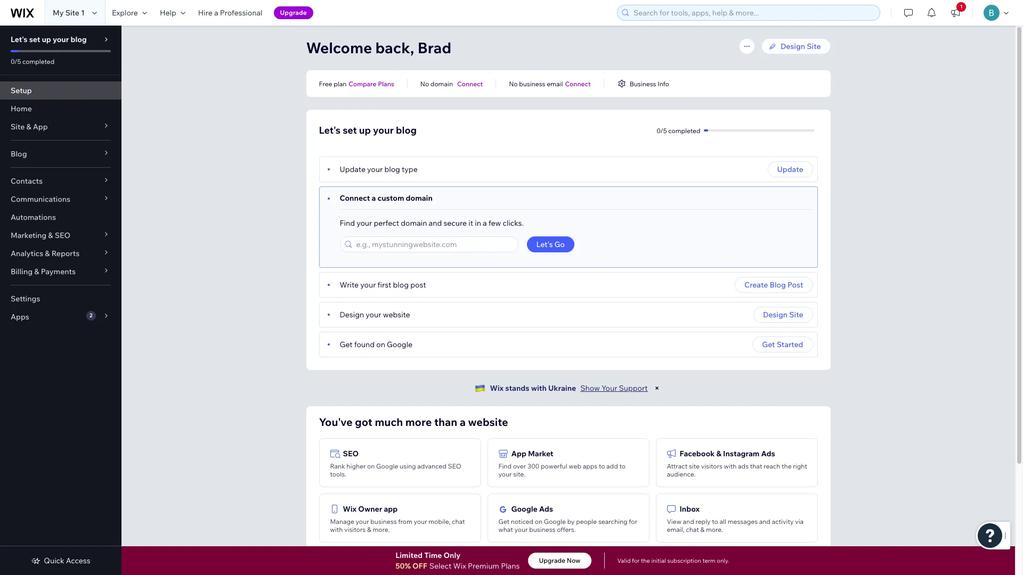 Task type: locate. For each thing, give the bounding box(es) containing it.
chat inside manage your business from your mobile, chat with visitors & more.
[[452, 518, 465, 526]]

visitors inside manage your business from your mobile, chat with visitors & more.
[[344, 526, 366, 534]]

1 horizontal spatial with
[[531, 384, 547, 393]]

plans right compare
[[378, 80, 394, 88]]

get for get started
[[763, 340, 776, 350]]

sidebar element
[[0, 26, 122, 576]]

no down brad
[[421, 80, 429, 88]]

in
[[475, 219, 481, 228]]

1 horizontal spatial app
[[512, 449, 527, 459]]

0 vertical spatial ads
[[762, 449, 776, 459]]

welcome back, brad
[[306, 38, 452, 57]]

1 vertical spatial plans
[[501, 562, 520, 572]]

0/5 completed down info
[[657, 127, 701, 135]]

website
[[383, 310, 410, 320], [468, 416, 508, 429]]

1 horizontal spatial plans
[[501, 562, 520, 572]]

& inside button
[[715, 560, 720, 570]]

domain down brad
[[431, 80, 453, 88]]

app
[[33, 122, 48, 132], [512, 449, 527, 459]]

2 vertical spatial domain
[[401, 219, 427, 228]]

0 horizontal spatial website
[[383, 310, 410, 320]]

premium
[[468, 562, 500, 572]]

no domain connect
[[421, 80, 483, 88]]

0 horizontal spatial to
[[599, 463, 605, 471]]

upgrade inside button
[[280, 9, 307, 17]]

no business email connect
[[509, 80, 591, 88]]

more
[[406, 416, 432, 429]]

noticed
[[511, 518, 534, 526]]

let's go
[[537, 240, 565, 250]]

business inside get noticed on google by people searching for what your business offers.
[[530, 526, 556, 534]]

blog up contacts
[[11, 149, 27, 159]]

0 vertical spatial find
[[340, 219, 355, 228]]

1 horizontal spatial website
[[468, 416, 508, 429]]

1 connect link from the left
[[457, 79, 483, 89]]

1 vertical spatial app
[[512, 449, 527, 459]]

completed down info
[[669, 127, 701, 135]]

up up update your blog type at the top
[[359, 124, 371, 136]]

0 vertical spatial marketing
[[11, 231, 46, 240]]

more. left messages
[[706, 526, 723, 534]]

explore
[[112, 8, 138, 18]]

0 horizontal spatial chat
[[452, 518, 465, 526]]

you've got much more than a website
[[319, 416, 508, 429]]

app up over at the right bottom of page
[[512, 449, 527, 459]]

web
[[569, 463, 582, 471]]

connect link for no domain connect
[[457, 79, 483, 89]]

get left noticed on the bottom of the page
[[499, 518, 510, 526]]

blog left type
[[385, 165, 400, 174]]

the left the 'initial'
[[641, 558, 650, 565]]

let's set up your blog down my
[[11, 35, 87, 44]]

no
[[421, 80, 429, 88], [509, 80, 518, 88]]

design site link
[[762, 38, 831, 54]]

a left 'custom'
[[372, 194, 376, 203]]

select
[[430, 562, 452, 572]]

google left by
[[544, 518, 566, 526]]

tools.
[[330, 471, 347, 479]]

connect link for no business email connect
[[565, 79, 591, 89]]

Search for tools, apps, help & more... field
[[631, 5, 877, 20]]

for right searching
[[629, 518, 638, 526]]

your right 'what'
[[515, 526, 528, 534]]

0 horizontal spatial upgrade
[[280, 9, 307, 17]]

limited
[[396, 551, 423, 561]]

1 vertical spatial 0/5 completed
[[657, 127, 701, 135]]

0 horizontal spatial set
[[29, 35, 40, 44]]

for inside get noticed on google by people searching for what your business offers.
[[629, 518, 638, 526]]

business down app
[[371, 518, 397, 526]]

1 more. from the left
[[373, 526, 390, 534]]

manage your business from your mobile, chat with visitors & more.
[[330, 518, 465, 534]]

google right found
[[387, 340, 413, 350]]

0/5
[[11, 58, 21, 66], [657, 127, 667, 135]]

completed up 'setup'
[[22, 58, 55, 66]]

blog down my site 1
[[71, 35, 87, 44]]

to
[[599, 463, 605, 471], [620, 463, 626, 471], [712, 518, 719, 526]]

your inside find over 300 powerful web apps to add to your site.
[[499, 471, 512, 479]]

1 vertical spatial let's
[[319, 124, 341, 136]]

1 horizontal spatial analytics
[[680, 560, 714, 570]]

on inside rank higher on google using advanced seo tools.
[[367, 463, 375, 471]]

0 horizontal spatial update
[[340, 165, 366, 174]]

billing & payments
[[11, 267, 76, 277]]

let's set up your blog up update your blog type at the top
[[319, 124, 417, 136]]

the inside attract site visitors with ads that reach the right audience.
[[782, 463, 792, 471]]

0 horizontal spatial plans
[[378, 80, 394, 88]]

go
[[555, 240, 565, 250]]

1 vertical spatial on
[[367, 463, 375, 471]]

let's left go
[[537, 240, 553, 250]]

& for marketing & seo
[[48, 231, 53, 240]]

0 horizontal spatial blog
[[11, 149, 27, 159]]

on down the 'google ads' in the bottom of the page
[[535, 518, 543, 526]]

get
[[340, 340, 353, 350], [763, 340, 776, 350], [499, 518, 510, 526]]

ads up get noticed on google by people searching for what your business offers.
[[539, 505, 553, 515]]

connect
[[457, 80, 483, 88], [565, 80, 591, 88], [340, 194, 370, 203]]

powerful
[[541, 463, 568, 471]]

and left secure
[[429, 219, 442, 228]]

1 vertical spatial for
[[632, 558, 640, 565]]

website down first
[[383, 310, 410, 320]]

2 horizontal spatial on
[[535, 518, 543, 526]]

apps
[[11, 312, 29, 322]]

1 vertical spatial ads
[[539, 505, 553, 515]]

2 vertical spatial seo
[[448, 463, 462, 471]]

plans inside "limited time only 50% off select wix premium plans"
[[501, 562, 520, 572]]

up
[[42, 35, 51, 44], [359, 124, 371, 136]]

your right "from"
[[414, 518, 427, 526]]

on for found
[[377, 340, 385, 350]]

2 vertical spatial with
[[330, 526, 343, 534]]

design inside button
[[764, 310, 788, 320]]

2 connect link from the left
[[565, 79, 591, 89]]

find inside find over 300 powerful web apps to add to your site.
[[499, 463, 512, 471]]

1 vertical spatial design site
[[764, 310, 804, 320]]

1 horizontal spatial upgrade
[[539, 557, 566, 565]]

domain up find your perfect domain and secure it in a few clicks.
[[406, 194, 433, 203]]

2 update from the left
[[778, 165, 804, 174]]

on inside get noticed on google by people searching for what your business offers.
[[535, 518, 543, 526]]

find left perfect
[[340, 219, 355, 228]]

a right in
[[483, 219, 487, 228]]

marketing & seo
[[11, 231, 70, 240]]

0 horizontal spatial more.
[[373, 526, 390, 534]]

market
[[528, 449, 554, 459]]

to right add
[[620, 463, 626, 471]]

1 vertical spatial set
[[343, 124, 357, 136]]

0 vertical spatial completed
[[22, 58, 55, 66]]

your inside get noticed on google by people searching for what your business offers.
[[515, 526, 528, 534]]

google up noticed on the bottom of the page
[[512, 505, 538, 515]]

0/5 up 'setup'
[[11, 58, 21, 66]]

you've
[[319, 416, 353, 429]]

2 horizontal spatial get
[[763, 340, 776, 350]]

0 horizontal spatial seo
[[55, 231, 70, 240]]

rank
[[330, 463, 345, 471]]

and down inbox
[[683, 518, 695, 526]]

1 horizontal spatial set
[[343, 124, 357, 136]]

chat right mobile,
[[452, 518, 465, 526]]

blog up type
[[396, 124, 417, 136]]

domain
[[431, 80, 453, 88], [406, 194, 433, 203], [401, 219, 427, 228]]

on
[[377, 340, 385, 350], [367, 463, 375, 471], [535, 518, 543, 526]]

1 horizontal spatial up
[[359, 124, 371, 136]]

seo inside rank higher on google using advanced seo tools.
[[448, 463, 462, 471]]

plans right premium
[[501, 562, 520, 572]]

for right valid
[[632, 558, 640, 565]]

1 button
[[944, 0, 968, 26]]

on right higher
[[367, 463, 375, 471]]

1 vertical spatial with
[[724, 463, 737, 471]]

update your blog type
[[340, 165, 418, 174]]

0 horizontal spatial 0/5
[[11, 58, 21, 66]]

post
[[788, 280, 804, 290]]

0/5 down info
[[657, 127, 667, 135]]

2 no from the left
[[509, 80, 518, 88]]

email,
[[667, 526, 685, 534]]

upgrade button
[[274, 6, 313, 19]]

brad
[[418, 38, 452, 57]]

& for analytics & reports
[[45, 249, 50, 259]]

1 vertical spatial domain
[[406, 194, 433, 203]]

2 horizontal spatial and
[[760, 518, 771, 526]]

the left right
[[782, 463, 792, 471]]

website right than
[[468, 416, 508, 429]]

0 horizontal spatial get
[[340, 340, 353, 350]]

0 vertical spatial on
[[377, 340, 385, 350]]

visitors right site
[[701, 463, 723, 471]]

up inside sidebar element
[[42, 35, 51, 44]]

0 horizontal spatial let's set up your blog
[[11, 35, 87, 44]]

financial tools
[[512, 560, 563, 570]]

let's down 'free'
[[319, 124, 341, 136]]

let's go button
[[527, 237, 575, 253]]

1 vertical spatial visitors
[[344, 526, 366, 534]]

design your website
[[340, 310, 410, 320]]

blog right first
[[393, 280, 409, 290]]

seo up higher
[[343, 449, 359, 459]]

marketing down automations
[[11, 231, 46, 240]]

wix down only on the bottom of the page
[[453, 562, 466, 572]]

0 vertical spatial let's set up your blog
[[11, 35, 87, 44]]

find left over at the right bottom of page
[[499, 463, 512, 471]]

set down free plan compare plans
[[343, 124, 357, 136]]

0 vertical spatial up
[[42, 35, 51, 44]]

connect a custom domain
[[340, 194, 433, 203]]

1 horizontal spatial blog
[[770, 280, 786, 290]]

facebook & instagram ads
[[680, 449, 776, 459]]

0 vertical spatial app
[[33, 122, 48, 132]]

2 vertical spatial on
[[535, 518, 543, 526]]

your up update your blog type at the top
[[373, 124, 394, 136]]

view
[[667, 518, 682, 526]]

&
[[26, 122, 31, 132], [48, 231, 53, 240], [45, 249, 50, 259], [34, 267, 39, 277], [717, 449, 722, 459], [367, 526, 371, 534], [701, 526, 705, 534], [715, 560, 720, 570]]

to left all
[[712, 518, 719, 526]]

let's up 'setup'
[[11, 35, 27, 44]]

your
[[602, 384, 618, 393]]

google inside rank higher on google using advanced seo tools.
[[376, 463, 398, 471]]

0 horizontal spatial no
[[421, 80, 429, 88]]

visitors inside attract site visitors with ads that reach the right audience.
[[701, 463, 723, 471]]

google for noticed
[[544, 518, 566, 526]]

blog left post
[[770, 280, 786, 290]]

1 horizontal spatial find
[[499, 463, 512, 471]]

1 vertical spatial completed
[[669, 127, 701, 135]]

0 vertical spatial website
[[383, 310, 410, 320]]

ads
[[738, 463, 749, 471]]

with inside manage your business from your mobile, chat with visitors & more.
[[330, 526, 343, 534]]

1 horizontal spatial 0/5 completed
[[657, 127, 701, 135]]

1 horizontal spatial no
[[509, 80, 518, 88]]

design site button
[[754, 307, 813, 323]]

2 horizontal spatial with
[[724, 463, 737, 471]]

0/5 completed up 'setup'
[[11, 58, 55, 66]]

1 vertical spatial analytics
[[680, 560, 714, 570]]

blog
[[11, 149, 27, 159], [770, 280, 786, 290]]

0/5 inside sidebar element
[[11, 58, 21, 66]]

that
[[751, 463, 763, 471]]

analytics up billing
[[11, 249, 43, 259]]

0 vertical spatial analytics
[[11, 249, 43, 259]]

on right found
[[377, 340, 385, 350]]

1 horizontal spatial 0/5
[[657, 127, 667, 135]]

1 horizontal spatial chat
[[686, 526, 699, 534]]

help
[[160, 8, 176, 18]]

1 vertical spatial wix
[[343, 505, 357, 515]]

1 horizontal spatial update
[[778, 165, 804, 174]]

e.g., mystunningwebsite.com field
[[353, 237, 515, 252]]

a right the hire
[[214, 8, 218, 18]]

reports
[[52, 249, 80, 259]]

1 vertical spatial the
[[641, 558, 650, 565]]

find for find over 300 powerful web apps to add to your site.
[[499, 463, 512, 471]]

& inside popup button
[[34, 267, 39, 277]]

& inside dropdown button
[[26, 122, 31, 132]]

automations link
[[0, 208, 122, 227]]

0 vertical spatial blog
[[11, 149, 27, 159]]

write
[[340, 280, 359, 290]]

0 horizontal spatial analytics
[[11, 249, 43, 259]]

site inside button
[[790, 310, 804, 320]]

upgrade
[[280, 9, 307, 17], [539, 557, 566, 565]]

1 horizontal spatial the
[[782, 463, 792, 471]]

seo down automations link
[[55, 231, 70, 240]]

your left site.
[[499, 471, 512, 479]]

app
[[384, 505, 398, 515]]

1 update from the left
[[340, 165, 366, 174]]

google for higher
[[376, 463, 398, 471]]

app down home link
[[33, 122, 48, 132]]

0 horizontal spatial wix
[[343, 505, 357, 515]]

your left first
[[361, 280, 376, 290]]

wix
[[490, 384, 504, 393], [343, 505, 357, 515], [453, 562, 466, 572]]

visitors
[[701, 463, 723, 471], [344, 526, 366, 534]]

your down my
[[53, 35, 69, 44]]

all
[[720, 518, 727, 526]]

my site 1
[[53, 8, 85, 18]]

business down the 'google ads' in the bottom of the page
[[530, 526, 556, 534]]

get left "started"
[[763, 340, 776, 350]]

business
[[519, 80, 546, 88], [371, 518, 397, 526], [530, 526, 556, 534]]

and left the activity
[[760, 518, 771, 526]]

with
[[531, 384, 547, 393], [724, 463, 737, 471], [330, 526, 343, 534]]

google inside get noticed on google by people searching for what your business offers.
[[544, 518, 566, 526]]

1 vertical spatial blog
[[770, 280, 786, 290]]

financial tools button
[[488, 550, 650, 576]]

find
[[340, 219, 355, 228], [499, 463, 512, 471]]

0 horizontal spatial the
[[641, 558, 650, 565]]

site & app
[[11, 122, 48, 132]]

chat right email,
[[686, 526, 699, 534]]

domain right perfect
[[401, 219, 427, 228]]

only
[[444, 551, 461, 561]]

to left add
[[599, 463, 605, 471]]

marketing right email
[[364, 560, 401, 570]]

secure
[[444, 219, 467, 228]]

create
[[745, 280, 768, 290]]

2 horizontal spatial to
[[712, 518, 719, 526]]

no left the email
[[509, 80, 518, 88]]

1 vertical spatial upgrade
[[539, 557, 566, 565]]

1 horizontal spatial wix
[[453, 562, 466, 572]]

wix owner app
[[343, 505, 398, 515]]

more. down app
[[373, 526, 390, 534]]

0 horizontal spatial marketing
[[11, 231, 46, 240]]

set up 'setup'
[[29, 35, 40, 44]]

attract site visitors with ads that reach the right audience.
[[667, 463, 808, 479]]

1 horizontal spatial connect link
[[565, 79, 591, 89]]

set inside sidebar element
[[29, 35, 40, 44]]

0 horizontal spatial connect
[[340, 194, 370, 203]]

0 vertical spatial for
[[629, 518, 638, 526]]

let's inside sidebar element
[[11, 35, 27, 44]]

0 vertical spatial visitors
[[701, 463, 723, 471]]

chat
[[452, 518, 465, 526], [686, 526, 699, 534]]

1 horizontal spatial visitors
[[701, 463, 723, 471]]

seo right the advanced
[[448, 463, 462, 471]]

design down create blog post
[[764, 310, 788, 320]]

& inside view and reply to all messages and activity via email, chat & more.
[[701, 526, 705, 534]]

0 vertical spatial 0/5 completed
[[11, 58, 55, 66]]

0/5 completed inside sidebar element
[[11, 58, 55, 66]]

google left using
[[376, 463, 398, 471]]

more. inside view and reply to all messages and activity via email, chat & more.
[[706, 526, 723, 534]]

get inside get started button
[[763, 340, 776, 350]]

contacts
[[11, 176, 43, 186]]

up up setup link
[[42, 35, 51, 44]]

1 horizontal spatial marketing
[[364, 560, 401, 570]]

0 horizontal spatial app
[[33, 122, 48, 132]]

update inside 'update' button
[[778, 165, 804, 174]]

analytics left only.
[[680, 560, 714, 570]]

let's set up your blog
[[11, 35, 87, 44], [319, 124, 417, 136]]

0 vertical spatial upgrade
[[280, 9, 307, 17]]

0 horizontal spatial 0/5 completed
[[11, 58, 55, 66]]

wix up the manage
[[343, 505, 357, 515]]

1 horizontal spatial on
[[377, 340, 385, 350]]

marketing inside button
[[364, 560, 401, 570]]

plans
[[378, 80, 394, 88], [501, 562, 520, 572]]

0 horizontal spatial completed
[[22, 58, 55, 66]]

1 horizontal spatial 1
[[960, 3, 963, 10]]

0 horizontal spatial with
[[330, 526, 343, 534]]

analytics inside button
[[680, 560, 714, 570]]

get started button
[[753, 337, 813, 353]]

upgrade inside "button"
[[539, 557, 566, 565]]

ads up reach
[[762, 449, 776, 459]]

analytics inside popup button
[[11, 249, 43, 259]]

2 more. from the left
[[706, 526, 723, 534]]

visitors down the owner
[[344, 526, 366, 534]]

& for billing & payments
[[34, 267, 39, 277]]

info
[[658, 80, 670, 88]]

ads
[[762, 449, 776, 459], [539, 505, 553, 515]]

1 horizontal spatial let's
[[319, 124, 341, 136]]

seo
[[55, 231, 70, 240], [343, 449, 359, 459], [448, 463, 462, 471]]

get inside get noticed on google by people searching for what your business offers.
[[499, 518, 510, 526]]

manage
[[330, 518, 355, 526]]

0 vertical spatial let's
[[11, 35, 27, 44]]

0 vertical spatial set
[[29, 35, 40, 44]]

domain for perfect
[[401, 219, 427, 228]]

wix left stands
[[490, 384, 504, 393]]

1 no from the left
[[421, 80, 429, 88]]

2 vertical spatial let's
[[537, 240, 553, 250]]

get left found
[[340, 340, 353, 350]]



Task type: vqa. For each thing, say whether or not it's contained in the screenshot.
the rightmost Get
yes



Task type: describe. For each thing, give the bounding box(es) containing it.
on for noticed
[[535, 518, 543, 526]]

billing
[[11, 267, 33, 277]]

0 horizontal spatial and
[[429, 219, 442, 228]]

apps
[[583, 463, 598, 471]]

1 horizontal spatial and
[[683, 518, 695, 526]]

upgrade now
[[539, 557, 581, 565]]

update for update
[[778, 165, 804, 174]]

find for find your perfect domain and secure it in a few clicks.
[[340, 219, 355, 228]]

marketing & seo button
[[0, 227, 122, 245]]

google for found
[[387, 340, 413, 350]]

no for no domain
[[421, 80, 429, 88]]

marketing inside popup button
[[11, 231, 46, 240]]

& for analytics & reports
[[715, 560, 720, 570]]

initial
[[652, 558, 666, 565]]

more. inside manage your business from your mobile, chat with visitors & more.
[[373, 526, 390, 534]]

with inside attract site visitors with ads that reach the right audience.
[[724, 463, 737, 471]]

your left perfect
[[357, 219, 372, 228]]

got
[[355, 416, 373, 429]]

help button
[[153, 0, 192, 26]]

over
[[513, 463, 526, 471]]

find your perfect domain and secure it in a few clicks.
[[340, 219, 524, 228]]

on for higher
[[367, 463, 375, 471]]

1 vertical spatial 0/5
[[657, 127, 667, 135]]

show
[[581, 384, 600, 393]]

1 inside 1 button
[[960, 3, 963, 10]]

from
[[398, 518, 413, 526]]

perfect
[[374, 219, 399, 228]]

completed inside sidebar element
[[22, 58, 55, 66]]

chat inside view and reply to all messages and activity via email, chat & more.
[[686, 526, 699, 534]]

view and reply to all messages and activity via email, chat & more.
[[667, 518, 804, 534]]

0 vertical spatial with
[[531, 384, 547, 393]]

compare plans link
[[349, 79, 394, 89]]

limited time only 50% off select wix premium plans
[[396, 551, 520, 572]]

300
[[528, 463, 540, 471]]

settings link
[[0, 290, 122, 308]]

no for no business email
[[509, 80, 518, 88]]

your down the owner
[[356, 518, 369, 526]]

wix for wix owner app
[[343, 505, 357, 515]]

1 horizontal spatial to
[[620, 463, 626, 471]]

free
[[319, 80, 332, 88]]

blog inside sidebar element
[[71, 35, 87, 44]]

0 vertical spatial design site
[[781, 42, 821, 51]]

off
[[413, 562, 427, 572]]

access
[[66, 557, 90, 566]]

1 horizontal spatial ads
[[762, 449, 776, 459]]

valid
[[618, 558, 631, 565]]

blog inside "popup button"
[[11, 149, 27, 159]]

1 horizontal spatial completed
[[669, 127, 701, 135]]

update button
[[768, 162, 813, 178]]

term
[[703, 558, 716, 565]]

2 horizontal spatial connect
[[565, 80, 591, 88]]

wix stands with ukraine show your support
[[490, 384, 648, 393]]

custom
[[378, 194, 404, 203]]

design site inside button
[[764, 310, 804, 320]]

my
[[53, 8, 64, 18]]

0 vertical spatial domain
[[431, 80, 453, 88]]

your up connect a custom domain
[[367, 165, 383, 174]]

0 horizontal spatial ads
[[539, 505, 553, 515]]

site & app button
[[0, 118, 122, 136]]

higher
[[347, 463, 366, 471]]

payments
[[41, 267, 76, 277]]

get for get noticed on google by people searching for what your business offers.
[[499, 518, 510, 526]]

site inside dropdown button
[[11, 122, 25, 132]]

hire a professional
[[198, 8, 263, 18]]

to inside view and reply to all messages and activity via email, chat & more.
[[712, 518, 719, 526]]

& for facebook & instagram ads
[[717, 449, 722, 459]]

rank higher on google using advanced seo tools.
[[330, 463, 462, 479]]

communications
[[11, 195, 70, 204]]

settings
[[11, 294, 40, 304]]

back,
[[376, 38, 414, 57]]

activity
[[772, 518, 794, 526]]

let's inside let's go button
[[537, 240, 553, 250]]

analytics & reports
[[11, 249, 80, 259]]

inbox
[[680, 505, 700, 515]]

instagram
[[724, 449, 760, 459]]

your up get found on google
[[366, 310, 381, 320]]

add
[[607, 463, 618, 471]]

contacts button
[[0, 172, 122, 190]]

via
[[796, 518, 804, 526]]

hire a professional link
[[192, 0, 269, 26]]

quick
[[44, 557, 64, 566]]

update for update your blog type
[[340, 165, 366, 174]]

50%
[[396, 562, 411, 572]]

1 vertical spatial website
[[468, 416, 508, 429]]

much
[[375, 416, 403, 429]]

financial
[[512, 560, 543, 570]]

business
[[630, 80, 657, 88]]

1 horizontal spatial let's set up your blog
[[319, 124, 417, 136]]

reply
[[696, 518, 711, 526]]

right
[[793, 463, 808, 471]]

setup
[[11, 86, 32, 95]]

audience.
[[667, 471, 696, 479]]

analytics & reports
[[680, 560, 749, 570]]

support
[[619, 384, 648, 393]]

blog inside button
[[770, 280, 786, 290]]

ukraine
[[549, 384, 576, 393]]

design down the write
[[340, 310, 364, 320]]

site
[[689, 463, 700, 471]]

tools
[[545, 560, 563, 570]]

first
[[378, 280, 392, 290]]

seo inside popup button
[[55, 231, 70, 240]]

app inside dropdown button
[[33, 122, 48, 132]]

a right than
[[460, 416, 466, 429]]

wix inside "limited time only 50% off select wix premium plans"
[[453, 562, 466, 572]]

2
[[90, 312, 93, 319]]

let's set up your blog inside sidebar element
[[11, 35, 87, 44]]

messages
[[728, 518, 758, 526]]

mobile,
[[429, 518, 451, 526]]

automations
[[11, 213, 56, 222]]

your inside sidebar element
[[53, 35, 69, 44]]

create blog post
[[745, 280, 804, 290]]

upgrade for upgrade now
[[539, 557, 566, 565]]

app market
[[512, 449, 554, 459]]

business inside manage your business from your mobile, chat with visitors & more.
[[371, 518, 397, 526]]

than
[[434, 416, 458, 429]]

0 horizontal spatial 1
[[81, 8, 85, 18]]

upgrade now button
[[529, 553, 592, 569]]

wix for wix stands with ukraine show your support
[[490, 384, 504, 393]]

professional
[[220, 8, 263, 18]]

home
[[11, 104, 32, 114]]

advanced
[[418, 463, 447, 471]]

design down search for tools, apps, help & more... field
[[781, 42, 806, 51]]

analytics for analytics & reports
[[11, 249, 43, 259]]

upgrade for upgrade
[[280, 9, 307, 17]]

create blog post button
[[735, 277, 813, 293]]

business left the email
[[519, 80, 546, 88]]

1 horizontal spatial seo
[[343, 449, 359, 459]]

analytics for analytics & reports
[[680, 560, 714, 570]]

domain for custom
[[406, 194, 433, 203]]

people
[[576, 518, 597, 526]]

& for site & app
[[26, 122, 31, 132]]

what
[[499, 526, 513, 534]]

& inside manage your business from your mobile, chat with visitors & more.
[[367, 526, 371, 534]]

site.
[[514, 471, 526, 479]]

1 horizontal spatial connect
[[457, 80, 483, 88]]

billing & payments button
[[0, 263, 122, 281]]

show your support button
[[581, 384, 648, 393]]

searching
[[599, 518, 628, 526]]

analytics & reports button
[[656, 550, 818, 576]]

get for get found on google
[[340, 340, 353, 350]]

post
[[411, 280, 426, 290]]



